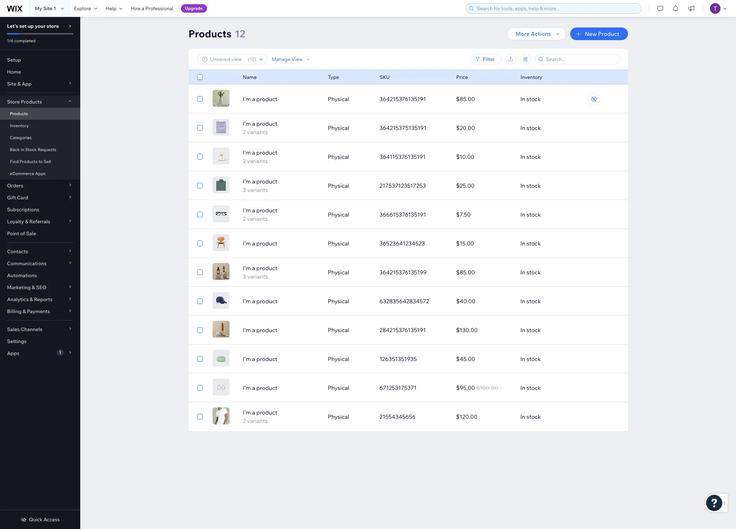 Task type: vqa. For each thing, say whether or not it's contained in the screenshot.
Business Info 'Business'
no



Task type: describe. For each thing, give the bounding box(es) containing it.
stock for 364215376135191
[[527, 96, 541, 103]]

364115376135191
[[380, 153, 426, 160]]

set
[[19, 23, 27, 29]]

$7.50
[[457, 211, 471, 218]]

new product
[[586, 30, 620, 37]]

$15.00
[[457, 240, 475, 247]]

more actions
[[516, 30, 552, 37]]

communications
[[7, 260, 47, 267]]

in stock link for 632835642834572
[[517, 293, 594, 310]]

physical link for 217537123517253
[[324, 177, 376, 194]]

settings link
[[0, 336, 80, 348]]

manage view button
[[272, 56, 311, 62]]

view
[[292, 56, 303, 62]]

physical link for 126351351935
[[324, 351, 376, 368]]

$120.00 link
[[452, 409, 517, 425]]

$85.00 link for 364215376135199
[[452, 264, 517, 281]]

671253175371 link
[[376, 380, 452, 397]]

1 i'm from the top
[[243, 96, 251, 103]]

Search... field
[[544, 54, 618, 64]]

i'm a product for 671253175371
[[243, 385, 278, 392]]

analytics
[[7, 296, 29, 303]]

subscriptions link
[[0, 204, 80, 216]]

12 product from the top
[[257, 409, 278, 416]]

subscriptions
[[7, 207, 39, 213]]

gift
[[7, 195, 16, 201]]

in for 217537123517253
[[521, 182, 526, 189]]

products down the upgrade button at the top left of page
[[189, 27, 232, 40]]

36523641234523
[[380, 240, 425, 247]]

364215376135191 link
[[376, 91, 452, 108]]

physical for 364215376135191
[[328, 96, 350, 103]]

stock for 671253175371
[[527, 385, 541, 392]]

site & app
[[7, 81, 32, 87]]

physical link for 364115376135191
[[324, 148, 376, 165]]

referrals
[[29, 219, 50, 225]]

in stock link for 364215376135191
[[517, 91, 594, 108]]

i'm a product 2 variants for 364215375135191
[[243, 120, 278, 136]]

11 i'm from the top
[[243, 385, 251, 392]]

& for analytics
[[30, 296, 33, 303]]

quick access
[[29, 517, 60, 523]]

1/6 completed
[[7, 38, 36, 43]]

in stock for 217537123517253
[[521, 182, 541, 189]]

physical link for 366615376135191
[[324, 206, 376, 223]]

of
[[20, 231, 25, 237]]

i'm a product link for 364215376135191
[[239, 95, 324, 103]]

126351351935
[[380, 356, 417, 363]]

physical link for 21554345656
[[324, 409, 376, 425]]

back
[[10, 147, 20, 152]]

632835642834572
[[380, 298, 430, 305]]

in
[[21, 147, 24, 152]]

inventory link
[[0, 120, 80, 132]]

& for billing
[[23, 308, 26, 315]]

products down store
[[10, 111, 28, 116]]

sku
[[380, 74, 390, 80]]

364215375135191 link
[[376, 119, 452, 136]]

$95.00 $100.00
[[457, 385, 499, 392]]

6 product from the top
[[257, 240, 278, 247]]

back in stock requests
[[10, 147, 56, 152]]

completed
[[14, 38, 36, 43]]

product
[[599, 30, 620, 37]]

in stock link for 366615376135191
[[517, 206, 594, 223]]

in stock for 364215375135191
[[521, 124, 541, 131]]

orders
[[7, 183, 23, 189]]

variants for 21554345656
[[247, 418, 268, 425]]

in stock link for 217537123517253
[[517, 177, 594, 194]]

point of sale
[[7, 231, 36, 237]]

categories link
[[0, 132, 80, 144]]

$45.00 link
[[452, 351, 517, 368]]

3 i'm from the top
[[243, 149, 251, 156]]

2 for 21554345656
[[243, 418, 246, 425]]

1 horizontal spatial site
[[43, 5, 52, 12]]

actions
[[532, 30, 552, 37]]

communications button
[[0, 258, 80, 270]]

i'm a product link for 632835642834572
[[239, 297, 324, 306]]

i'm a product for 36523641234523
[[243, 240, 278, 247]]

10 i'm from the top
[[243, 356, 251, 363]]

in stock for 36523641234523
[[521, 240, 541, 247]]

7 i'm from the top
[[243, 265, 251, 272]]

products inside 'popup button'
[[21, 99, 42, 105]]

loyalty & referrals
[[7, 219, 50, 225]]

my
[[35, 5, 42, 12]]

price
[[457, 74, 468, 80]]

stock for 366615376135191
[[527, 211, 541, 218]]

type
[[328, 74, 339, 80]]

let's
[[7, 23, 18, 29]]

physical for 126351351935
[[328, 356, 350, 363]]

in stock link for 671253175371
[[517, 380, 594, 397]]

payments
[[27, 308, 50, 315]]

1 vertical spatial apps
[[7, 350, 19, 357]]

3 for 364215376135199
[[243, 273, 246, 280]]

setup link
[[0, 54, 80, 66]]

card
[[17, 195, 28, 201]]

in stock for 632835642834572
[[521, 298, 541, 305]]

app
[[22, 81, 32, 87]]

marketing & seo
[[7, 284, 47, 291]]

sidebar element
[[0, 17, 80, 529]]

$40.00 link
[[452, 293, 517, 310]]

variants for 366615376135191
[[247, 215, 268, 222]]

settings
[[7, 338, 27, 345]]

physical link for 364215376135191
[[324, 91, 376, 108]]

11 product from the top
[[257, 385, 278, 392]]

sales channels button
[[0, 324, 80, 336]]

hire a professional link
[[127, 0, 178, 17]]

billing
[[7, 308, 22, 315]]

in stock for 364215376135199
[[521, 269, 541, 276]]

physical link for 364215375135191
[[324, 119, 376, 136]]

i'm a product for 126351351935
[[243, 356, 278, 363]]

stock for 126351351935
[[527, 356, 541, 363]]

4 product from the top
[[257, 178, 278, 185]]

1 inside the sidebar element
[[59, 350, 61, 355]]

physical link for 632835642834572
[[324, 293, 376, 310]]

364115376135191 link
[[376, 148, 452, 165]]

stock
[[25, 147, 37, 152]]

more actions button
[[508, 27, 567, 40]]

9 product from the top
[[257, 327, 278, 334]]

gift card button
[[0, 192, 80, 204]]

variants for 364215375135191
[[247, 129, 268, 136]]

physical link for 364215376135199
[[324, 264, 376, 281]]

home link
[[0, 66, 80, 78]]

364215376135199
[[380, 269, 427, 276]]

your
[[35, 23, 46, 29]]

5 i'm from the top
[[243, 207, 251, 214]]

in for 632835642834572
[[521, 298, 526, 305]]

physical link for 284215376135191
[[324, 322, 376, 339]]

in stock link for 364115376135191
[[517, 148, 594, 165]]

$130.00
[[457, 327, 478, 334]]

$7.50 link
[[452, 206, 517, 223]]

in stock for 366615376135191
[[521, 211, 541, 218]]

sale
[[26, 231, 36, 237]]

in for 284215376135191
[[521, 327, 526, 334]]

)
[[255, 56, 256, 62]]

$10.00
[[457, 153, 475, 160]]

$15.00 link
[[452, 235, 517, 252]]

2 for 366615376135191
[[243, 215, 246, 222]]

new product button
[[571, 27, 629, 40]]

$10.00 link
[[452, 148, 517, 165]]

ecommerce apps link
[[0, 168, 80, 180]]

Unsaved view field
[[208, 54, 246, 64]]

2 i'm from the top
[[243, 120, 251, 127]]

home
[[7, 69, 21, 75]]

in for 364115376135191
[[521, 153, 526, 160]]

upgrade button
[[181, 4, 207, 13]]

126351351935 link
[[376, 351, 452, 368]]

i'm a product link for 126351351935
[[239, 355, 324, 363]]

$130.00 link
[[452, 322, 517, 339]]



Task type: locate. For each thing, give the bounding box(es) containing it.
2
[[243, 129, 246, 136], [243, 158, 246, 165], [243, 215, 246, 222], [243, 418, 246, 425]]

& left the reports
[[30, 296, 33, 303]]

in for 364215376135191
[[521, 96, 526, 103]]

1 vertical spatial site
[[7, 81, 16, 87]]

in stock link for 284215376135191
[[517, 322, 594, 339]]

3 physical link from the top
[[324, 148, 376, 165]]

gift card
[[7, 195, 28, 201]]

professional
[[145, 5, 174, 12]]

in for 671253175371
[[521, 385, 526, 392]]

physical for 364115376135191
[[328, 153, 350, 160]]

1
[[54, 5, 56, 12], [59, 350, 61, 355]]

stock for 364215376135199
[[527, 269, 541, 276]]

analytics & reports
[[7, 296, 53, 303]]

2 i'm a product 2 variants from the top
[[243, 149, 278, 165]]

$40.00
[[457, 298, 476, 305]]

1 $85.00 from the top
[[457, 96, 476, 103]]

& right billing
[[23, 308, 26, 315]]

None checkbox
[[197, 95, 203, 103], [197, 124, 203, 132], [197, 153, 203, 161], [197, 239, 203, 248], [197, 268, 203, 277], [197, 297, 203, 306], [197, 384, 203, 392], [197, 95, 203, 103], [197, 124, 203, 132], [197, 153, 203, 161], [197, 239, 203, 248], [197, 268, 203, 277], [197, 297, 203, 306], [197, 384, 203, 392]]

11 in from the top
[[521, 385, 526, 392]]

$85.00 for 364215376135191
[[457, 96, 476, 103]]

in for 364215375135191
[[521, 124, 526, 131]]

requests
[[38, 147, 56, 152]]

4 i'm from the top
[[243, 178, 251, 185]]

in stock for 21554345656
[[521, 413, 541, 420]]

5 product from the top
[[257, 207, 278, 214]]

explore
[[74, 5, 91, 12]]

1 product from the top
[[257, 96, 278, 103]]

10 in stock link from the top
[[517, 351, 594, 368]]

in stock link for 36523641234523
[[517, 235, 594, 252]]

i'm a product link for 671253175371
[[239, 384, 324, 392]]

1 i'm a product 3 variants from the top
[[243, 178, 278, 194]]

manage
[[272, 56, 291, 62]]

stock for 36523641234523
[[527, 240, 541, 247]]

36523641234523 link
[[376, 235, 452, 252]]

1 horizontal spatial inventory
[[521, 74, 543, 80]]

i'm a product 3 variants for 217537123517253
[[243, 178, 278, 194]]

3 product from the top
[[257, 149, 278, 156]]

stock for 364215375135191
[[527, 124, 541, 131]]

physical for 366615376135191
[[328, 211, 350, 218]]

0 vertical spatial 12
[[235, 27, 246, 40]]

2 stock from the top
[[527, 124, 541, 131]]

10 physical link from the top
[[324, 351, 376, 368]]

1 vertical spatial $85.00 link
[[452, 264, 517, 281]]

billing & payments button
[[0, 306, 80, 318]]

i'm a product for 284215376135191
[[243, 327, 278, 334]]

inventory inside 'link'
[[10, 123, 29, 128]]

in for 364215376135199
[[521, 269, 526, 276]]

loyalty & referrals button
[[0, 216, 80, 228]]

1 vertical spatial $85.00
[[457, 269, 476, 276]]

1 vertical spatial 3
[[243, 273, 246, 280]]

1 i'm a product 2 variants from the top
[[243, 120, 278, 136]]

$85.00 link up $40.00 link
[[452, 264, 517, 281]]

physical for 364215376135199
[[328, 269, 350, 276]]

3 in stock from the top
[[521, 153, 541, 160]]

1 right my
[[54, 5, 56, 12]]

6 in stock link from the top
[[517, 235, 594, 252]]

let's set up your store
[[7, 23, 59, 29]]

4 i'm a product 2 variants from the top
[[243, 409, 278, 425]]

8 i'm from the top
[[243, 298, 251, 305]]

1 2 from the top
[[243, 129, 246, 136]]

12 for products 12
[[235, 27, 246, 40]]

Search for tools, apps, help & more... field
[[475, 4, 640, 13]]

4 i'm a product from the top
[[243, 327, 278, 334]]

1 vertical spatial 1
[[59, 350, 61, 355]]

6 i'm from the top
[[243, 240, 251, 247]]

10 stock from the top
[[527, 356, 541, 363]]

in stock link for 21554345656
[[517, 409, 594, 425]]

i'm a product link for 284215376135191
[[239, 326, 324, 334]]

None checkbox
[[197, 73, 203, 81], [197, 182, 203, 190], [197, 210, 203, 219], [197, 326, 203, 334], [197, 355, 203, 363], [197, 413, 203, 421], [197, 73, 203, 81], [197, 182, 203, 190], [197, 210, 203, 219], [197, 326, 203, 334], [197, 355, 203, 363], [197, 413, 203, 421]]

9 stock from the top
[[527, 327, 541, 334]]

284215376135191 link
[[376, 322, 452, 339]]

& for marketing
[[32, 284, 35, 291]]

3 stock from the top
[[527, 153, 541, 160]]

new
[[586, 30, 598, 37]]

11 stock from the top
[[527, 385, 541, 392]]

apps down settings
[[7, 350, 19, 357]]

364215375135191
[[380, 124, 427, 131]]

& left app
[[17, 81, 21, 87]]

i'm a product 2 variants for 366615376135191
[[243, 207, 278, 222]]

12 physical from the top
[[328, 413, 350, 420]]

8 physical link from the top
[[324, 293, 376, 310]]

i'm a product 2 variants for 364115376135191
[[243, 149, 278, 165]]

4 in from the top
[[521, 182, 526, 189]]

up
[[28, 23, 34, 29]]

2 for 364115376135191
[[243, 158, 246, 165]]

1 $85.00 link from the top
[[452, 91, 517, 108]]

2 in stock from the top
[[521, 124, 541, 131]]

10 physical from the top
[[328, 356, 350, 363]]

in for 126351351935
[[521, 356, 526, 363]]

stock
[[527, 96, 541, 103], [527, 124, 541, 131], [527, 153, 541, 160], [527, 182, 541, 189], [527, 211, 541, 218], [527, 240, 541, 247], [527, 269, 541, 276], [527, 298, 541, 305], [527, 327, 541, 334], [527, 356, 541, 363], [527, 385, 541, 392], [527, 413, 541, 420]]

store products button
[[0, 96, 80, 108]]

11 in stock link from the top
[[517, 380, 594, 397]]

6 stock from the top
[[527, 240, 541, 247]]

6 in stock from the top
[[521, 240, 541, 247]]

8 product from the top
[[257, 298, 278, 305]]

1/6
[[7, 38, 13, 43]]

2 i'm a product from the top
[[243, 240, 278, 247]]

i'm a product
[[243, 96, 278, 103], [243, 240, 278, 247], [243, 298, 278, 305], [243, 327, 278, 334], [243, 356, 278, 363], [243, 385, 278, 392]]

7 product from the top
[[257, 265, 278, 272]]

8 stock from the top
[[527, 298, 541, 305]]

21554345656 link
[[376, 409, 452, 425]]

3 for 217537123517253
[[243, 186, 246, 194]]

orders button
[[0, 180, 80, 192]]

$85.00 link for 364215376135191
[[452, 91, 517, 108]]

2 $85.00 link from the top
[[452, 264, 517, 281]]

physical for 36523641234523
[[328, 240, 350, 247]]

0 vertical spatial inventory
[[521, 74, 543, 80]]

12 up the name
[[250, 56, 255, 62]]

apps down find products to sell link
[[35, 171, 46, 176]]

physical for 21554345656
[[328, 413, 350, 420]]

2 2 from the top
[[243, 158, 246, 165]]

find
[[10, 159, 19, 164]]

$85.00 link
[[452, 91, 517, 108], [452, 264, 517, 281]]

i'm a product for 632835642834572
[[243, 298, 278, 305]]

in stock link for 126351351935
[[517, 351, 594, 368]]

site inside popup button
[[7, 81, 16, 87]]

stock for 217537123517253
[[527, 182, 541, 189]]

sell
[[44, 159, 51, 164]]

7 in stock link from the top
[[517, 264, 594, 281]]

2 i'm a product 3 variants from the top
[[243, 265, 278, 280]]

in for 36523641234523
[[521, 240, 526, 247]]

10 in from the top
[[521, 356, 526, 363]]

5 physical link from the top
[[324, 206, 376, 223]]

physical for 217537123517253
[[328, 182, 350, 189]]

in stock for 126351351935
[[521, 356, 541, 363]]

products link
[[0, 108, 80, 120]]

$85.00 down price
[[457, 96, 476, 103]]

variants for 364215376135199
[[248, 273, 268, 280]]

1 vertical spatial 12
[[250, 56, 255, 62]]

632835642834572 link
[[376, 293, 452, 310]]

$85.00
[[457, 96, 476, 103], [457, 269, 476, 276]]

quick
[[29, 517, 43, 523]]

channels
[[21, 326, 42, 333]]

12 up unsaved view field
[[235, 27, 246, 40]]

2 product from the top
[[257, 120, 278, 127]]

filter
[[483, 56, 495, 62]]

categories
[[10, 135, 32, 140]]

0 vertical spatial apps
[[35, 171, 46, 176]]

1 physical link from the top
[[324, 91, 376, 108]]

& for site
[[17, 81, 21, 87]]

1 horizontal spatial 12
[[250, 56, 255, 62]]

quick access button
[[21, 517, 60, 523]]

12 stock from the top
[[527, 413, 541, 420]]

0 vertical spatial 1
[[54, 5, 56, 12]]

1 i'm a product link from the top
[[239, 95, 324, 103]]

$25.00
[[457, 182, 475, 189]]

marketing
[[7, 284, 31, 291]]

$85.00 link up $20.00 link
[[452, 91, 517, 108]]

products up ecommerce apps
[[20, 159, 38, 164]]

my site 1
[[35, 5, 56, 12]]

1 in stock from the top
[[521, 96, 541, 103]]

1 physical from the top
[[328, 96, 350, 103]]

217537123517253
[[380, 182, 426, 189]]

analytics & reports button
[[0, 294, 80, 306]]

stock for 364115376135191
[[527, 153, 541, 160]]

physical for 364215375135191
[[328, 124, 350, 131]]

store
[[7, 99, 20, 105]]

3 i'm a product from the top
[[243, 298, 278, 305]]

physical link for 36523641234523
[[324, 235, 376, 252]]

9 i'm from the top
[[243, 327, 251, 334]]

find products to sell
[[10, 159, 51, 164]]

2 3 from the top
[[243, 273, 246, 280]]

hire a professional
[[131, 5, 174, 12]]

in stock for 284215376135191
[[521, 327, 541, 334]]

& for loyalty
[[25, 219, 28, 225]]

7 physical link from the top
[[324, 264, 376, 281]]

6 in from the top
[[521, 240, 526, 247]]

in stock for 671253175371
[[521, 385, 541, 392]]

automations link
[[0, 270, 80, 282]]

0 vertical spatial 3
[[243, 186, 246, 194]]

3 in stock link from the top
[[517, 148, 594, 165]]

4 stock from the top
[[527, 182, 541, 189]]

7 stock from the top
[[527, 269, 541, 276]]

stock for 284215376135191
[[527, 327, 541, 334]]

2 for 364215375135191
[[243, 129, 246, 136]]

0 horizontal spatial 12
[[235, 27, 246, 40]]

variants for 364115376135191
[[247, 158, 268, 165]]

1 horizontal spatial apps
[[35, 171, 46, 176]]

2 in from the top
[[521, 124, 526, 131]]

10 product from the top
[[257, 356, 278, 363]]

3 in from the top
[[521, 153, 526, 160]]

6 i'm a product from the top
[[243, 385, 278, 392]]

12 i'm from the top
[[243, 409, 251, 416]]

loyalty
[[7, 219, 24, 225]]

9 in from the top
[[521, 327, 526, 334]]

0 horizontal spatial inventory
[[10, 123, 29, 128]]

products up products link
[[21, 99, 42, 105]]

11 in stock from the top
[[521, 385, 541, 392]]

4 in stock from the top
[[521, 182, 541, 189]]

1 down settings link
[[59, 350, 61, 355]]

4 i'm a product link from the top
[[239, 326, 324, 334]]

$85.00 up $40.00
[[457, 269, 476, 276]]

in stock
[[521, 96, 541, 103], [521, 124, 541, 131], [521, 153, 541, 160], [521, 182, 541, 189], [521, 211, 541, 218], [521, 240, 541, 247], [521, 269, 541, 276], [521, 298, 541, 305], [521, 327, 541, 334], [521, 356, 541, 363], [521, 385, 541, 392], [521, 413, 541, 420]]

0 vertical spatial site
[[43, 5, 52, 12]]

5 stock from the top
[[527, 211, 541, 218]]

access
[[44, 517, 60, 523]]

9 in stock from the top
[[521, 327, 541, 334]]

9 physical link from the top
[[324, 322, 376, 339]]

store products
[[7, 99, 42, 105]]

filter button
[[471, 54, 502, 65]]

physical for 671253175371
[[328, 385, 350, 392]]

12 in stock from the top
[[521, 413, 541, 420]]

in stock for 364115376135191
[[521, 153, 541, 160]]

1 in from the top
[[521, 96, 526, 103]]

4 physical link from the top
[[324, 177, 376, 194]]

0 horizontal spatial site
[[7, 81, 16, 87]]

$95.00
[[457, 385, 476, 392]]

0 vertical spatial i'm a product 3 variants
[[243, 178, 278, 194]]

0 horizontal spatial apps
[[7, 350, 19, 357]]

8 in stock from the top
[[521, 298, 541, 305]]

9 physical from the top
[[328, 327, 350, 334]]

3 physical from the top
[[328, 153, 350, 160]]

& left seo
[[32, 284, 35, 291]]

0 vertical spatial $85.00 link
[[452, 91, 517, 108]]

$120.00
[[457, 413, 478, 420]]

physical link for 671253175371
[[324, 380, 376, 397]]

12 in stock link from the top
[[517, 409, 594, 425]]

& right loyalty
[[25, 219, 28, 225]]

$20.00 link
[[452, 119, 517, 136]]

site & app button
[[0, 78, 80, 90]]

in stock for 364215376135191
[[521, 96, 541, 103]]

i'm a product 2 variants for 21554345656
[[243, 409, 278, 425]]

12 for ( 12 )
[[250, 56, 255, 62]]

help button
[[101, 0, 127, 17]]

reports
[[34, 296, 53, 303]]

6 physical from the top
[[328, 240, 350, 247]]

11 physical link from the top
[[324, 380, 376, 397]]

5 in stock from the top
[[521, 211, 541, 218]]

in stock link for 364215375135191
[[517, 119, 594, 136]]

2 physical link from the top
[[324, 119, 376, 136]]

1 horizontal spatial 1
[[59, 350, 61, 355]]

contacts button
[[0, 246, 80, 258]]

physical for 284215376135191
[[328, 327, 350, 334]]

1 in stock link from the top
[[517, 91, 594, 108]]

3 i'm a product link from the top
[[239, 297, 324, 306]]

variants for 217537123517253
[[248, 186, 268, 194]]

physical link
[[324, 91, 376, 108], [324, 119, 376, 136], [324, 148, 376, 165], [324, 177, 376, 194], [324, 206, 376, 223], [324, 235, 376, 252], [324, 264, 376, 281], [324, 293, 376, 310], [324, 322, 376, 339], [324, 351, 376, 368], [324, 380, 376, 397], [324, 409, 376, 425]]

in stock link for 364215376135199
[[517, 264, 594, 281]]

site down home
[[7, 81, 16, 87]]

to
[[39, 159, 43, 164]]

5 in from the top
[[521, 211, 526, 218]]

671253175371
[[380, 385, 417, 392]]

0 horizontal spatial 1
[[54, 5, 56, 12]]

1 vertical spatial i'm a product 3 variants
[[243, 265, 278, 280]]

1 3 from the top
[[243, 186, 246, 194]]

i'm a product 2 variants
[[243, 120, 278, 136], [243, 149, 278, 165], [243, 207, 278, 222], [243, 409, 278, 425]]

stock for 21554345656
[[527, 413, 541, 420]]

2 in stock link from the top
[[517, 119, 594, 136]]

i'm a product link for 36523641234523
[[239, 239, 324, 248]]

2 physical from the top
[[328, 124, 350, 131]]

364215376135191
[[380, 96, 427, 103]]

10 in stock from the top
[[521, 356, 541, 363]]

1 vertical spatial inventory
[[10, 123, 29, 128]]

more
[[516, 30, 530, 37]]

stock for 632835642834572
[[527, 298, 541, 305]]

ecommerce
[[10, 171, 34, 176]]

site right my
[[43, 5, 52, 12]]

physical for 632835642834572
[[328, 298, 350, 305]]

284215376135191
[[380, 327, 426, 334]]

4 in stock link from the top
[[517, 177, 594, 194]]

(
[[248, 56, 250, 62]]

0 vertical spatial $85.00
[[457, 96, 476, 103]]

apps
[[35, 171, 46, 176], [7, 350, 19, 357]]

i'm a product for 364215376135191
[[243, 96, 278, 103]]

point of sale link
[[0, 228, 80, 240]]

billing & payments
[[7, 308, 50, 315]]

store
[[47, 23, 59, 29]]

$85.00 for 364215376135199
[[457, 269, 476, 276]]

7 physical from the top
[[328, 269, 350, 276]]

in for 21554345656
[[521, 413, 526, 420]]

i'm a product 3 variants for 364215376135199
[[243, 265, 278, 280]]



